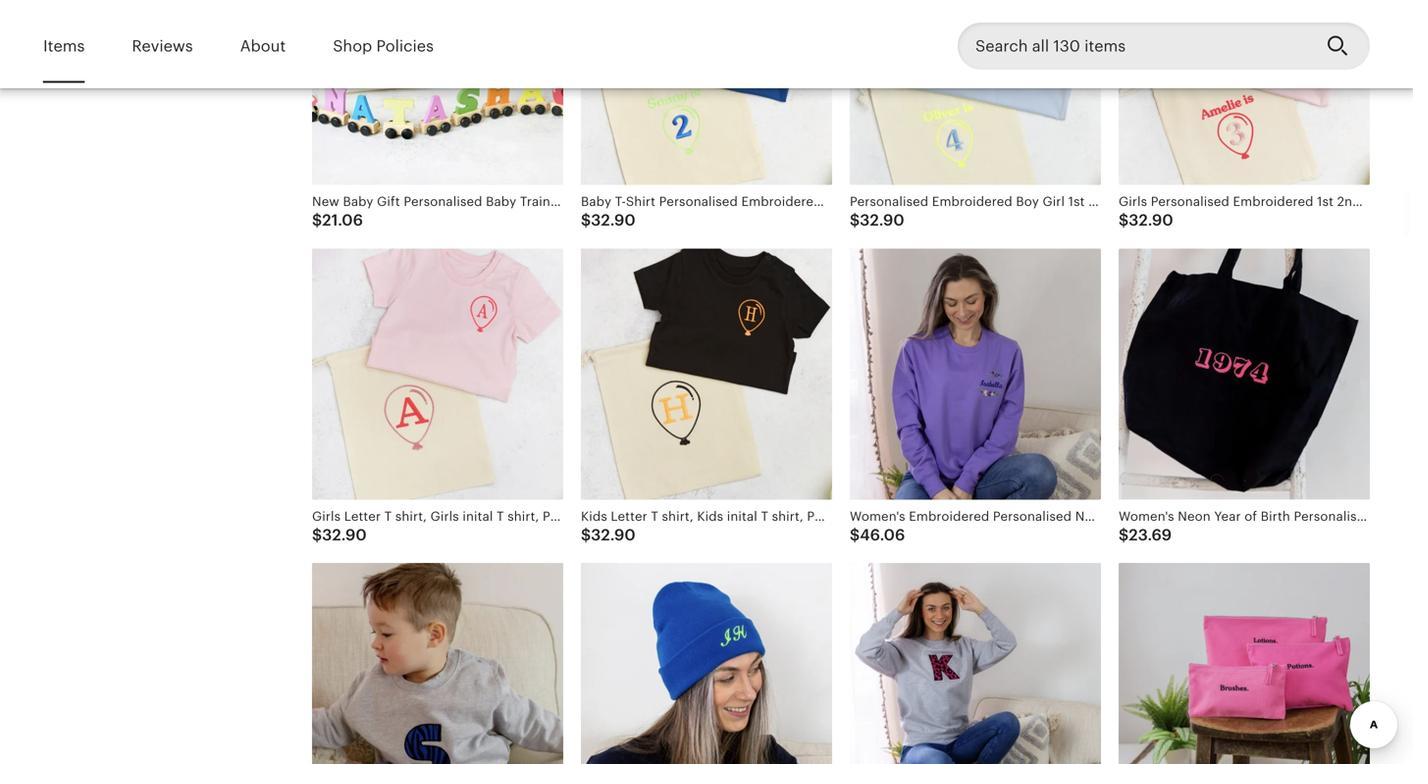 Task type: locate. For each thing, give the bounding box(es) containing it.
personalised
[[993, 509, 1072, 524], [1294, 509, 1373, 524]]

women's for 23.69
[[1119, 509, 1174, 524]]

women's neon year of birth personalised embroidered black tote bag image
[[1119, 249, 1370, 500]]

$ 32.90 for girls letter t shirt, girls inital t shirt, personalised baby clothing, girls alphabet tee, monogram girls t shirt, baby gift, embroidered image
[[312, 526, 367, 544]]

$ 32.90 for kids letter t shirt, kids inital t shirt, personalised baby clothing, child alphabet tee, monogram childs t shirt, baby gift, embroidered image
[[581, 526, 636, 544]]

32.90 for girls personalised embroidered 1st 2nd party t shirt top, baby and girls birthday t shirt balloon design, personalised gift bag, baby gift image
[[1129, 212, 1173, 229]]

$ 21.06
[[312, 212, 363, 229]]

reviews
[[132, 37, 193, 55]]

$ 32.90
[[581, 212, 636, 229], [850, 212, 905, 229], [1119, 212, 1173, 229], [312, 526, 367, 544], [581, 526, 636, 544]]

kids letter t shirt, kids inital t shirt, personalised baby clothing, child alphabet tee, monogram childs t shirt, baby gift, embroidered image
[[581, 249, 832, 500]]

$ 32.90 for personalised embroidered boy girl 1st 2nd party t shirt top, baby and kids birthday t shirt balloon design, personalised gift bag, baby gift image
[[850, 212, 905, 229]]

1 personalised from the left
[[993, 509, 1072, 524]]

reviews link
[[132, 24, 193, 69]]

$ for girls letter t shirt, girls inital t shirt, personalised baby clothing, girls alphabet tee, monogram girls t shirt, baby gift, embroidered image
[[312, 526, 322, 544]]

neon
[[1178, 509, 1211, 524]]

1 women's from the left
[[850, 509, 905, 524]]

personalised embroidered boy girl 1st 2nd party t shirt top, baby and kids birthday t shirt balloon design, personalised gift bag, baby gift image
[[850, 0, 1101, 185]]

sweatshirt
[[1254, 509, 1320, 524]]

birth
[[1261, 509, 1290, 524]]

shop
[[333, 37, 372, 55]]

2 women's from the left
[[1119, 509, 1174, 524]]

32.90 for kids letter t shirt, kids inital t shirt, personalised baby clothing, child alphabet tee, monogram childs t shirt, baby gift, embroidered image
[[591, 526, 636, 544]]

women's inside the women's embroidered personalised name floral letter lavender sweatshirt $ 46.06
[[850, 509, 905, 524]]

kid's personalised embroidered animal print initial grey sweatshirt image
[[312, 563, 563, 764]]

name
[[1075, 509, 1111, 524]]

$ for personalised embroidered boy girl 1st 2nd party t shirt top, baby and kids birthday t shirt balloon design, personalised gift bag, baby gift image
[[850, 212, 860, 229]]

lavender
[[1193, 509, 1250, 524]]

46.06
[[860, 526, 905, 544]]

of
[[1245, 509, 1257, 524]]

personalised inside the women's embroidered personalised name floral letter lavender sweatshirt $ 46.06
[[993, 509, 1072, 524]]

women's embroidered personalised name floral letter lavender sweatshirt $ 46.06
[[850, 509, 1320, 544]]

about link
[[240, 24, 286, 69]]

personalised right birth
[[1294, 509, 1373, 524]]

personalised left name
[[993, 509, 1072, 524]]

women's inside women's neon year of birth personalised embro $ 23.69
[[1119, 509, 1174, 524]]

1 horizontal spatial women's
[[1119, 509, 1174, 524]]

32.90 for girls letter t shirt, girls inital t shirt, personalised baby clothing, girls alphabet tee, monogram girls t shirt, baby gift, embroidered image
[[322, 526, 367, 544]]

$
[[312, 212, 322, 229], [581, 212, 591, 229], [850, 212, 860, 229], [1119, 212, 1129, 229], [312, 526, 322, 544], [581, 526, 591, 544], [850, 526, 860, 544], [1119, 526, 1129, 544]]

women's for 46.06
[[850, 509, 905, 524]]

shop policies
[[333, 37, 434, 55]]

items
[[43, 37, 85, 55]]

0 horizontal spatial women's
[[850, 509, 905, 524]]

$ for kids letter t shirt, kids inital t shirt, personalised baby clothing, child alphabet tee, monogram childs t shirt, baby gift, embroidered image
[[581, 526, 591, 544]]

$ for girls personalised embroidered 1st 2nd party t shirt top, baby and girls birthday t shirt balloon design, personalised gift bag, baby gift image
[[1119, 212, 1129, 229]]

1 horizontal spatial personalised
[[1294, 509, 1373, 524]]

$ for baby t-shirt personalised embroidered boys 1st 2nd 3rd party t shirt, baby kids birthday t-shirt balloon, personalised gift bag, baby gift image
[[581, 212, 591, 229]]

embro
[[1376, 509, 1413, 524]]

about
[[240, 37, 286, 55]]

2 personalised from the left
[[1294, 509, 1373, 524]]

women's up 23.69
[[1119, 509, 1174, 524]]

0 horizontal spatial personalised
[[993, 509, 1072, 524]]

letter
[[1153, 509, 1189, 524]]

baby t-shirt personalised embroidered boys 1st 2nd 3rd party t shirt, baby kids birthday t-shirt balloon, personalised gift bag, baby gift image
[[581, 0, 832, 185]]

32.90
[[591, 212, 636, 229], [860, 212, 905, 229], [1129, 212, 1173, 229], [322, 526, 367, 544], [591, 526, 636, 544]]

women's up 46.06
[[850, 509, 905, 524]]

$ 32.90 for girls personalised embroidered 1st 2nd party t shirt top, baby and girls birthday t shirt balloon design, personalised gift bag, baby gift image
[[1119, 212, 1173, 229]]

women's
[[850, 509, 905, 524], [1119, 509, 1174, 524]]

23.69
[[1129, 526, 1172, 544]]



Task type: describe. For each thing, give the bounding box(es) containing it.
shop policies link
[[333, 24, 434, 69]]

32.90 for personalised embroidered boy girl 1st 2nd party t shirt top, baby and kids birthday t shirt balloon design, personalised gift bag, baby gift image
[[860, 212, 905, 229]]

items link
[[43, 24, 85, 69]]

Search all 130 items text field
[[958, 23, 1311, 70]]

32.90 for baby t-shirt personalised embroidered boys 1st 2nd 3rd party t shirt, baby kids birthday t-shirt balloon, personalised gift bag, baby gift image
[[591, 212, 636, 229]]

new baby gift personalised baby train kid's unicorn personalised multi-coloured wooden name letter train with embroidered personalised bag image
[[312, 0, 563, 185]]

$ 32.90 for baby t-shirt personalised embroidered boys 1st 2nd 3rd party t shirt, baby kids birthday t-shirt balloon, personalised gift bag, baby gift image
[[581, 212, 636, 229]]

$ for new baby gift personalised baby train kid's unicorn personalised multi-coloured wooden name letter train with embroidered personalised bag image
[[312, 212, 322, 229]]

year
[[1214, 509, 1241, 524]]

women's personalised embroidered neon initial script blue beanie image
[[581, 563, 832, 764]]

21.06
[[322, 212, 363, 229]]

embroidered
[[909, 509, 989, 524]]

women's set of 3 pink personalised make-up travel pouches image
[[1119, 563, 1370, 764]]

women's embroidered personalised animal print initial grey sweatshirt image
[[850, 563, 1101, 764]]

personalised inside women's neon year of birth personalised embro $ 23.69
[[1294, 509, 1373, 524]]

policies
[[376, 37, 434, 55]]

women's embroidered personalised name floral letter lavender sweatshirt image
[[850, 249, 1101, 500]]

floral
[[1115, 509, 1149, 524]]

girls personalised embroidered 1st 2nd party t shirt top, baby and girls birthday t shirt balloon design, personalised gift bag, baby gift image
[[1119, 0, 1370, 185]]

$ inside the women's embroidered personalised name floral letter lavender sweatshirt $ 46.06
[[850, 526, 860, 544]]

women's neon year of birth personalised embro $ 23.69
[[1119, 509, 1413, 544]]

$ inside women's neon year of birth personalised embro $ 23.69
[[1119, 526, 1129, 544]]

girls letter t shirt, girls inital t shirt, personalised baby clothing, girls alphabet tee, monogram girls t shirt, baby gift, embroidered image
[[312, 249, 563, 500]]



Task type: vqa. For each thing, say whether or not it's contained in the screenshot.
$ corresponding to Baby T-Shirt Personalised Embroidered Boys 1St 2Nd 3Rd Party T Shirt, Baby Kids Birthday T-Shirt Balloon, Personalised Gift Bag, Baby Gift image
yes



